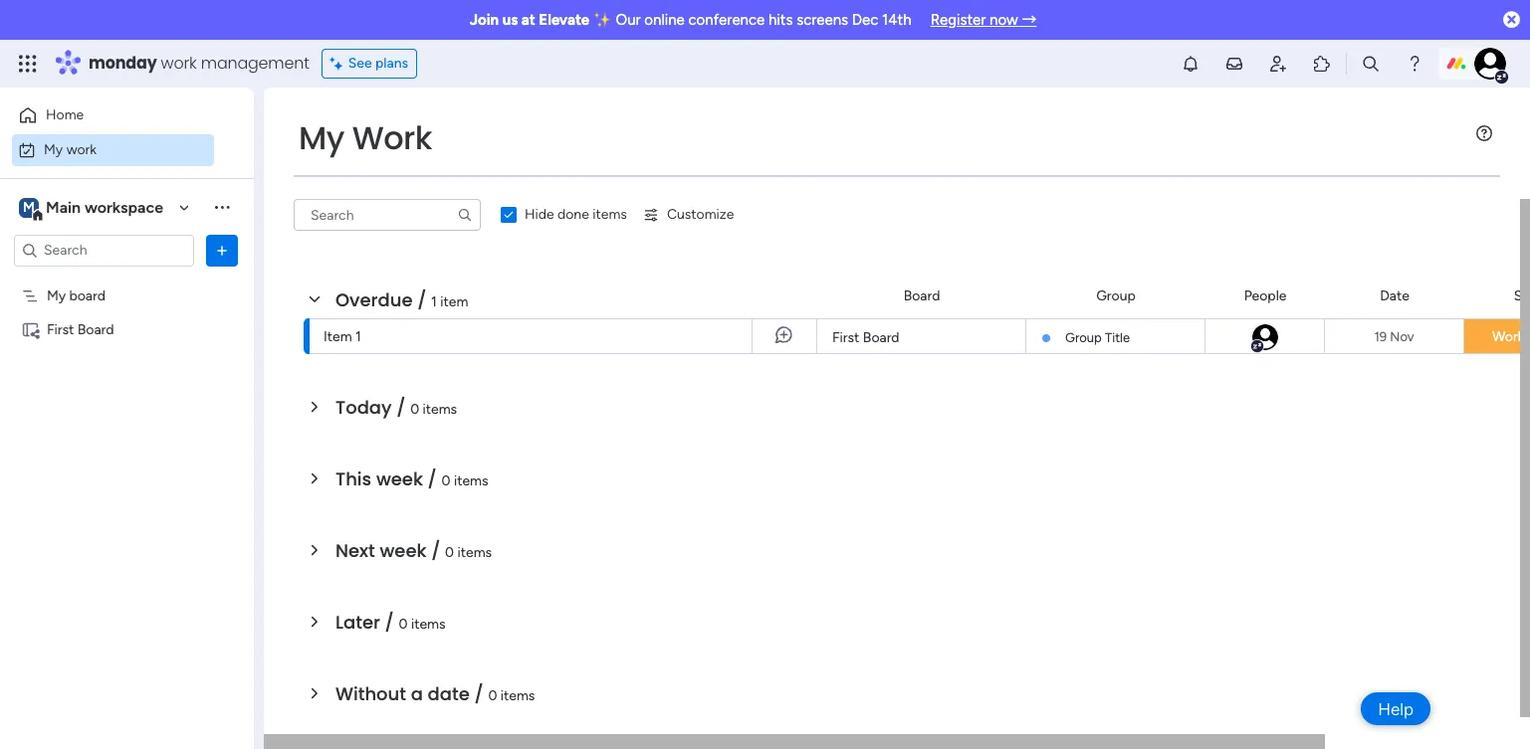 Task type: vqa. For each thing, say whether or not it's contained in the screenshot.
set
no



Task type: describe. For each thing, give the bounding box(es) containing it.
my for my work
[[299, 115, 344, 160]]

items inside this week / 0 items
[[454, 473, 488, 490]]

/ up next week / 0 items
[[428, 467, 437, 492]]

hide done items
[[525, 206, 627, 223]]

options image
[[212, 240, 232, 260]]

this week / 0 items
[[336, 467, 488, 492]]

monday work management
[[89, 52, 309, 75]]

see plans button
[[321, 49, 417, 79]]

management
[[201, 52, 309, 75]]

/ right today
[[396, 395, 406, 420]]

help image
[[1405, 54, 1425, 74]]

plans
[[375, 55, 408, 72]]

next week / 0 items
[[336, 539, 492, 564]]

apps image
[[1312, 54, 1332, 74]]

items inside later / 0 items
[[411, 616, 446, 633]]

overdue / 1 item
[[336, 288, 468, 313]]

week for this
[[376, 467, 423, 492]]

item 1
[[324, 329, 361, 345]]

notifications image
[[1181, 54, 1201, 74]]

select product image
[[18, 54, 38, 74]]

register
[[931, 11, 986, 29]]

items inside today / 0 items
[[423, 401, 457, 418]]

items right done
[[593, 206, 627, 223]]

✨
[[593, 11, 612, 29]]

my work
[[299, 115, 432, 160]]

Filter dashboard by text search field
[[294, 199, 481, 231]]

19
[[1374, 329, 1387, 344]]

inbox image
[[1225, 54, 1245, 74]]

first board inside list box
[[47, 321, 114, 338]]

register now →
[[931, 11, 1037, 29]]

/ left item at left top
[[417, 288, 427, 313]]

search image
[[457, 207, 473, 223]]

work for my
[[66, 141, 97, 158]]

week for next
[[380, 539, 427, 564]]

join us at elevate ✨ our online conference hits screens dec 14th
[[470, 11, 912, 29]]

group for group
[[1096, 287, 1136, 304]]

us
[[502, 11, 518, 29]]

hide
[[525, 206, 554, 223]]

our
[[616, 11, 641, 29]]

now
[[990, 11, 1018, 29]]

group title
[[1065, 331, 1130, 345]]

1 horizontal spatial first board
[[832, 330, 900, 346]]

workspace options image
[[212, 197, 232, 217]]

/ right date
[[474, 682, 484, 707]]

next
[[336, 539, 375, 564]]

jacob simon image
[[1250, 323, 1280, 352]]

items inside without a date / 0 items
[[501, 688, 535, 705]]

home
[[46, 107, 84, 123]]

nov
[[1390, 329, 1414, 344]]

my for my board
[[47, 287, 66, 304]]

workin
[[1492, 329, 1530, 345]]

help
[[1378, 699, 1414, 719]]

/ down this week / 0 items on the left bottom
[[431, 539, 440, 564]]

items inside next week / 0 items
[[458, 545, 492, 562]]

see
[[348, 55, 372, 72]]

later / 0 items
[[336, 610, 446, 635]]

Search in workspace field
[[42, 239, 166, 262]]

group for group title
[[1065, 331, 1102, 345]]

help button
[[1361, 693, 1431, 726]]



Task type: locate. For each thing, give the bounding box(es) containing it.
0 vertical spatial 1
[[431, 294, 437, 311]]

done
[[558, 206, 589, 223]]

people
[[1244, 287, 1287, 304]]

list box
[[0, 275, 254, 615]]

first board link
[[829, 320, 1014, 355]]

0 horizontal spatial first
[[47, 321, 74, 338]]

0 right date
[[488, 688, 497, 705]]

items
[[593, 206, 627, 223], [423, 401, 457, 418], [454, 473, 488, 490], [458, 545, 492, 562], [411, 616, 446, 633], [501, 688, 535, 705]]

1
[[431, 294, 437, 311], [355, 329, 361, 345]]

jacob simon image
[[1475, 48, 1506, 80]]

my
[[299, 115, 344, 160], [44, 141, 63, 158], [47, 287, 66, 304]]

group
[[1096, 287, 1136, 304], [1065, 331, 1102, 345]]

my for my work
[[44, 141, 63, 158]]

0 inside later / 0 items
[[399, 616, 408, 633]]

m
[[23, 199, 35, 216]]

work
[[352, 115, 432, 160]]

19 nov
[[1374, 329, 1414, 344]]

board
[[69, 287, 106, 304]]

work down home
[[66, 141, 97, 158]]

0 inside today / 0 items
[[410, 401, 419, 418]]

1 left item at left top
[[431, 294, 437, 311]]

0 vertical spatial group
[[1096, 287, 1136, 304]]

1 horizontal spatial first
[[832, 330, 860, 346]]

items up without a date / 0 items
[[411, 616, 446, 633]]

1 horizontal spatial 1
[[431, 294, 437, 311]]

work for monday
[[161, 52, 197, 75]]

1 inside overdue / 1 item
[[431, 294, 437, 311]]

customize
[[667, 206, 734, 223]]

main
[[46, 198, 81, 217]]

my left board
[[47, 287, 66, 304]]

customize button
[[635, 199, 742, 231]]

a
[[411, 682, 423, 707]]

hits
[[769, 11, 793, 29]]

workspace selection element
[[19, 196, 166, 222]]

this
[[336, 467, 372, 492]]

0 inside this week / 0 items
[[442, 473, 451, 490]]

1 right the item
[[355, 329, 361, 345]]

shareable board image
[[21, 320, 40, 339]]

items down this week / 0 items on the left bottom
[[458, 545, 492, 562]]

menu image
[[1477, 125, 1492, 141]]

first board
[[47, 321, 114, 338], [832, 330, 900, 346]]

list box containing my board
[[0, 275, 254, 615]]

None search field
[[294, 199, 481, 231]]

1 vertical spatial 1
[[355, 329, 361, 345]]

week
[[376, 467, 423, 492], [380, 539, 427, 564]]

invite members image
[[1268, 54, 1288, 74]]

board inside list box
[[77, 321, 114, 338]]

0 inside without a date / 0 items
[[488, 688, 497, 705]]

today / 0 items
[[336, 395, 457, 420]]

option
[[0, 278, 254, 282]]

at
[[521, 11, 535, 29]]

screens
[[797, 11, 848, 29]]

week right next
[[380, 539, 427, 564]]

item
[[440, 294, 468, 311]]

group left title
[[1065, 331, 1102, 345]]

0 horizontal spatial board
[[77, 321, 114, 338]]

later
[[336, 610, 380, 635]]

items right date
[[501, 688, 535, 705]]

14th
[[882, 11, 912, 29]]

date
[[428, 682, 470, 707]]

search everything image
[[1361, 54, 1381, 74]]

date
[[1380, 287, 1410, 304]]

work right the monday
[[161, 52, 197, 75]]

today
[[336, 395, 392, 420]]

conference
[[688, 11, 765, 29]]

0 right today
[[410, 401, 419, 418]]

0 vertical spatial work
[[161, 52, 197, 75]]

0 horizontal spatial 1
[[355, 329, 361, 345]]

items up this week / 0 items on the left bottom
[[423, 401, 457, 418]]

first
[[47, 321, 74, 338], [832, 330, 860, 346]]

0 inside next week / 0 items
[[445, 545, 454, 562]]

1 vertical spatial group
[[1065, 331, 1102, 345]]

week right this
[[376, 467, 423, 492]]

first inside list box
[[47, 321, 74, 338]]

item
[[324, 329, 352, 345]]

home button
[[12, 100, 214, 131]]

1 vertical spatial week
[[380, 539, 427, 564]]

2 horizontal spatial board
[[904, 287, 940, 304]]

dec
[[852, 11, 879, 29]]

work inside button
[[66, 141, 97, 158]]

title
[[1105, 331, 1130, 345]]

join
[[470, 11, 499, 29]]

1 horizontal spatial work
[[161, 52, 197, 75]]

my work button
[[12, 134, 214, 166]]

main workspace
[[46, 198, 163, 217]]

→
[[1022, 11, 1037, 29]]

without
[[336, 682, 406, 707]]

see plans
[[348, 55, 408, 72]]

0 horizontal spatial first board
[[47, 321, 114, 338]]

board
[[904, 287, 940, 304], [77, 321, 114, 338], [863, 330, 900, 346]]

elevate
[[539, 11, 590, 29]]

workspace
[[85, 198, 163, 217]]

items up next week / 0 items
[[454, 473, 488, 490]]

0 horizontal spatial work
[[66, 141, 97, 158]]

/
[[417, 288, 427, 313], [396, 395, 406, 420], [428, 467, 437, 492], [431, 539, 440, 564], [385, 610, 394, 635], [474, 682, 484, 707]]

/ right the later
[[385, 610, 394, 635]]

my down home
[[44, 141, 63, 158]]

overdue
[[336, 288, 413, 313]]

1 vertical spatial work
[[66, 141, 97, 158]]

0 up next week / 0 items
[[442, 473, 451, 490]]

0 down this week / 0 items on the left bottom
[[445, 545, 454, 562]]

sta
[[1514, 287, 1530, 304]]

register now → link
[[931, 11, 1037, 29]]

monday
[[89, 52, 157, 75]]

1 horizontal spatial board
[[863, 330, 900, 346]]

work
[[161, 52, 197, 75], [66, 141, 97, 158]]

0 vertical spatial week
[[376, 467, 423, 492]]

my work
[[44, 141, 97, 158]]

without a date / 0 items
[[336, 682, 535, 707]]

workspace image
[[19, 197, 39, 219]]

group up title
[[1096, 287, 1136, 304]]

0
[[410, 401, 419, 418], [442, 473, 451, 490], [445, 545, 454, 562], [399, 616, 408, 633], [488, 688, 497, 705]]

my board
[[47, 287, 106, 304]]

0 right the later
[[399, 616, 408, 633]]

online
[[645, 11, 685, 29]]

my inside button
[[44, 141, 63, 158]]

my left work
[[299, 115, 344, 160]]



